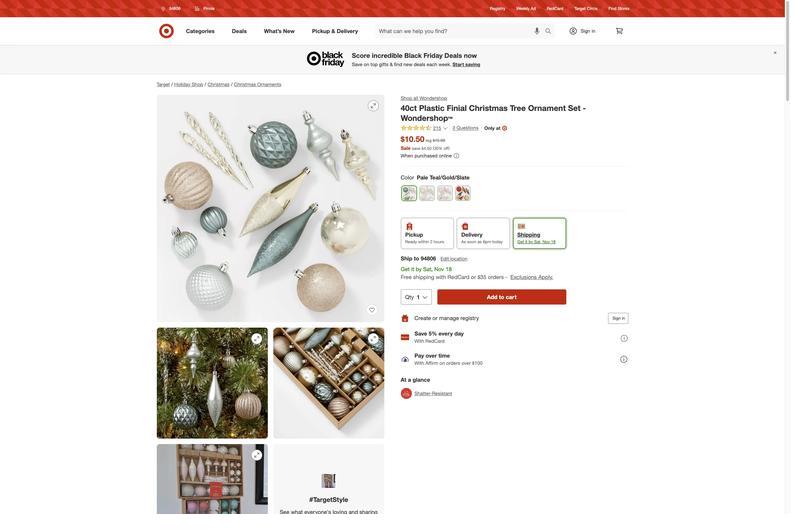Task type: locate. For each thing, give the bounding box(es) containing it.
christmas inside shop all wondershop 40ct plastic finial christmas tree ornament set - wondershop™
[[469, 103, 508, 113]]

or left $35
[[471, 274, 476, 281]]

pink/champagne image
[[438, 186, 452, 201]]

0 vertical spatial sign
[[581, 28, 591, 34]]

&
[[332, 27, 335, 34], [390, 61, 393, 67]]

redcard inside save 5% every day with redcard
[[426, 338, 445, 344]]

sat, up shipping
[[423, 266, 433, 273]]

40ct
[[401, 103, 417, 113]]

0 vertical spatial 18
[[551, 239, 556, 245]]

color pale teal/gold/slate
[[401, 174, 470, 181]]

0 vertical spatial 94806
[[169, 6, 181, 11]]

christmas left ornaments
[[234, 81, 256, 87]]

#targetstyle preview 1 image
[[322, 474, 336, 488]]

or inside get it by sat, nov 18 free shipping with redcard or $35 orders - exclusions apply.
[[471, 274, 476, 281]]

finial
[[447, 103, 467, 113]]

0 vertical spatial get
[[518, 239, 524, 245]]

by up shipping
[[416, 266, 422, 273]]

0 horizontal spatial deals
[[232, 27, 247, 34]]

1 horizontal spatial save
[[415, 331, 427, 337]]

6pm
[[483, 239, 492, 245]]

christmas right holiday shop link
[[208, 81, 230, 87]]

redcard
[[547, 6, 564, 11], [448, 274, 470, 281], [426, 338, 445, 344]]

tree
[[510, 103, 526, 113]]

215
[[433, 125, 441, 131]]

target for target / holiday shop / christmas / christmas ornaments
[[157, 81, 170, 87]]

1 horizontal spatial sign in
[[613, 316, 626, 321]]

4.50
[[424, 146, 432, 151]]

1 horizontal spatial to
[[499, 294, 505, 301]]

by down shipping
[[529, 239, 533, 245]]

0 vertical spatial or
[[471, 274, 476, 281]]

sale
[[401, 145, 411, 151]]

1 horizontal spatial sign
[[613, 316, 621, 321]]

to right the ship
[[414, 255, 419, 262]]

target / holiday shop / christmas / christmas ornaments
[[157, 81, 281, 87]]

it down shipping
[[526, 239, 528, 245]]

- left "exclusions" at the bottom of the page
[[506, 274, 508, 281]]

0 vertical spatial &
[[332, 27, 335, 34]]

1 vertical spatial 18
[[446, 266, 452, 273]]

find
[[394, 61, 402, 67]]

redcard right with
[[448, 274, 470, 281]]

/ right christmas link
[[231, 81, 233, 87]]

get down shipping
[[518, 239, 524, 245]]

0 horizontal spatial redcard
[[426, 338, 445, 344]]

to right add
[[499, 294, 505, 301]]

1 vertical spatial sign in
[[613, 316, 626, 321]]

40ct plastic finial christmas tree ornament set - wondershop™, 3 of 7 image
[[273, 328, 384, 439]]

1 horizontal spatial /
[[205, 81, 206, 87]]

over left $100
[[462, 361, 471, 366]]

delivery inside delivery as soon as 6pm today
[[462, 231, 483, 238]]

candy champagne image
[[420, 186, 434, 201]]

pinole button
[[191, 2, 219, 15]]

with up pay
[[415, 338, 424, 344]]

1 horizontal spatial orders
[[488, 274, 504, 281]]

1 vertical spatial pickup
[[405, 231, 423, 238]]

ready
[[405, 239, 417, 245]]

0 horizontal spatial on
[[364, 61, 369, 67]]

shop left all
[[401, 95, 412, 101]]

on
[[364, 61, 369, 67], [440, 361, 445, 366]]

2 vertical spatial redcard
[[426, 338, 445, 344]]

1 / from the left
[[171, 81, 173, 87]]

search button
[[542, 23, 559, 40]]

qty
[[405, 294, 414, 301]]

with
[[436, 274, 446, 281]]

0 horizontal spatial it
[[411, 266, 414, 273]]

questions
[[457, 125, 479, 131]]

1 horizontal spatial 94806
[[421, 255, 436, 262]]

target left 'holiday'
[[157, 81, 170, 87]]

0 vertical spatial on
[[364, 61, 369, 67]]

0 vertical spatial target
[[575, 6, 586, 11]]

to
[[414, 255, 419, 262], [499, 294, 505, 301]]

1 vertical spatial over
[[462, 361, 471, 366]]

0 horizontal spatial pickup
[[312, 27, 330, 34]]

what's
[[264, 27, 282, 34]]

sat, inside 'shipping get it by sat, nov 18'
[[535, 239, 542, 245]]

94806 inside dropdown button
[[169, 6, 181, 11]]

0 horizontal spatial sat,
[[423, 266, 433, 273]]

1 vertical spatial nov
[[435, 266, 444, 273]]

1 vertical spatial on
[[440, 361, 445, 366]]

color
[[401, 174, 414, 181]]

target left circle
[[575, 6, 586, 11]]

0 horizontal spatial /
[[171, 81, 173, 87]]

ornaments
[[257, 81, 281, 87]]

2 horizontal spatial redcard
[[547, 6, 564, 11]]

over
[[426, 353, 437, 360], [462, 361, 471, 366]]

- right 'set'
[[583, 103, 586, 113]]

1 vertical spatial &
[[390, 61, 393, 67]]

/
[[171, 81, 173, 87], [205, 81, 206, 87], [231, 81, 233, 87]]

- inside get it by sat, nov 18 free shipping with redcard or $35 orders - exclusions apply.
[[506, 274, 508, 281]]

by inside get it by sat, nov 18 free shipping with redcard or $35 orders - exclusions apply.
[[416, 266, 422, 273]]

1 vertical spatial -
[[506, 274, 508, 281]]

sign in link
[[563, 23, 607, 39]]

1 vertical spatial sign
[[613, 316, 621, 321]]

1 horizontal spatial delivery
[[462, 231, 483, 238]]

what's new link
[[258, 23, 304, 39]]

at a glance
[[401, 377, 430, 383]]

3 questions
[[453, 125, 479, 131]]

redcard inside get it by sat, nov 18 free shipping with redcard or $35 orders - exclusions apply.
[[448, 274, 470, 281]]

get up free
[[401, 266, 410, 273]]

sign in inside "link"
[[581, 28, 596, 34]]

3 / from the left
[[231, 81, 233, 87]]

on inside pay over time with affirm on orders over $100
[[440, 361, 445, 366]]

0 vertical spatial sign in
[[581, 28, 596, 34]]

pickup up ready
[[405, 231, 423, 238]]

sat, inside get it by sat, nov 18 free shipping with redcard or $35 orders - exclusions apply.
[[423, 266, 433, 273]]

$100
[[472, 361, 483, 366]]

0 horizontal spatial &
[[332, 27, 335, 34]]

shatter-resistant
[[415, 391, 452, 397]]

1 horizontal spatial it
[[526, 239, 528, 245]]

save left 5%
[[415, 331, 427, 337]]

pinole
[[203, 6, 215, 11]]

0 vertical spatial shop
[[192, 81, 203, 87]]

or
[[471, 274, 476, 281], [433, 315, 438, 322]]

0 vertical spatial with
[[415, 338, 424, 344]]

0 vertical spatial by
[[529, 239, 533, 245]]

circle
[[587, 6, 598, 11]]

sign inside "link"
[[581, 28, 591, 34]]

over up affirm at the right bottom of page
[[426, 353, 437, 360]]

1 vertical spatial get
[[401, 266, 410, 273]]

1 vertical spatial deals
[[445, 52, 462, 59]]

photo from @gala_mk85, 4 of 7 image
[[157, 445, 268, 515]]

it up free
[[411, 266, 414, 273]]

pickup inside pickup ready within 2 hours
[[405, 231, 423, 238]]

18 inside get it by sat, nov 18 free shipping with redcard or $35 orders - exclusions apply.
[[446, 266, 452, 273]]

1 vertical spatial with
[[415, 361, 424, 366]]

0 vertical spatial pickup
[[312, 27, 330, 34]]

0 horizontal spatial in
[[592, 28, 596, 34]]

1 vertical spatial 94806
[[421, 255, 436, 262]]

with
[[415, 338, 424, 344], [415, 361, 424, 366]]

0 horizontal spatial christmas
[[208, 81, 230, 87]]

orders
[[488, 274, 504, 281], [447, 361, 461, 366]]

1 vertical spatial orders
[[447, 361, 461, 366]]

save 5% every day with redcard
[[415, 331, 464, 344]]

pay
[[415, 353, 424, 360]]

as
[[478, 239, 482, 245]]

shop right 'holiday'
[[192, 81, 203, 87]]

0 vertical spatial save
[[352, 61, 363, 67]]

0 vertical spatial sat,
[[535, 239, 542, 245]]

deals
[[414, 61, 426, 67]]

deals up start
[[445, 52, 462, 59]]

redcard right ad
[[547, 6, 564, 11]]

reg
[[426, 138, 432, 143]]

94806 left pinole dropdown button
[[169, 6, 181, 11]]

2 horizontal spatial /
[[231, 81, 233, 87]]

0 vertical spatial over
[[426, 353, 437, 360]]

0 vertical spatial it
[[526, 239, 528, 245]]

0 horizontal spatial sign in
[[581, 28, 596, 34]]

1 with from the top
[[415, 338, 424, 344]]

score
[[352, 52, 370, 59]]

orders down time
[[447, 361, 461, 366]]

orders inside get it by sat, nov 18 free shipping with redcard or $35 orders - exclusions apply.
[[488, 274, 504, 281]]

1 horizontal spatial deals
[[445, 52, 462, 59]]

0 vertical spatial delivery
[[337, 27, 358, 34]]

1 horizontal spatial 18
[[551, 239, 556, 245]]

pickup right new
[[312, 27, 330, 34]]

ship to 94806
[[401, 255, 436, 262]]

1 vertical spatial it
[[411, 266, 414, 273]]

$15.00
[[433, 138, 445, 143]]

0 horizontal spatial 94806
[[169, 6, 181, 11]]

purchased
[[415, 153, 438, 159]]

0 horizontal spatial target
[[157, 81, 170, 87]]

to inside button
[[499, 294, 505, 301]]

1 horizontal spatial christmas
[[234, 81, 256, 87]]

1 horizontal spatial in
[[622, 316, 626, 321]]

1 horizontal spatial -
[[583, 103, 586, 113]]

5%
[[429, 331, 437, 337]]

with down pay
[[415, 361, 424, 366]]

get inside get it by sat, nov 18 free shipping with redcard or $35 orders - exclusions apply.
[[401, 266, 410, 273]]

0 horizontal spatial -
[[506, 274, 508, 281]]

sign in
[[581, 28, 596, 34], [613, 316, 626, 321]]

0 horizontal spatial to
[[414, 255, 419, 262]]

nov
[[543, 239, 550, 245], [435, 266, 444, 273]]

qty 1
[[405, 294, 420, 301]]

it inside 'shipping get it by sat, nov 18'
[[526, 239, 528, 245]]

to for cart
[[499, 294, 505, 301]]

1 vertical spatial to
[[499, 294, 505, 301]]

1 vertical spatial by
[[416, 266, 422, 273]]

save inside score incredible black friday deals now save on top gifts & find new deals each week. start saving
[[352, 61, 363, 67]]

shop all wondershop 40ct plastic finial christmas tree ornament set - wondershop™
[[401, 95, 586, 123]]

create
[[415, 315, 431, 322]]

$10.50 reg $15.00 sale save $ 4.50 ( 30 % off )
[[401, 134, 450, 151]]

or right create
[[433, 315, 438, 322]]

0 horizontal spatial nov
[[435, 266, 444, 273]]

0 horizontal spatial sign
[[581, 28, 591, 34]]

2 horizontal spatial christmas
[[469, 103, 508, 113]]

1 vertical spatial save
[[415, 331, 427, 337]]

2 with from the top
[[415, 361, 424, 366]]

What can we help you find? suggestions appear below search field
[[375, 23, 547, 39]]

1 vertical spatial target
[[157, 81, 170, 87]]

0 horizontal spatial 18
[[446, 266, 452, 273]]

1 vertical spatial in
[[622, 316, 626, 321]]

with inside save 5% every day with redcard
[[415, 338, 424, 344]]

/ left christmas link
[[205, 81, 206, 87]]

1 vertical spatial sat,
[[423, 266, 433, 273]]

off
[[444, 146, 449, 151]]

0 horizontal spatial get
[[401, 266, 410, 273]]

categories
[[186, 27, 215, 34]]

resistant
[[432, 391, 452, 397]]

40ct plastic finial christmas tree ornament set - wondershop™, 2 of 7 image
[[157, 328, 268, 439]]

0 horizontal spatial or
[[433, 315, 438, 322]]

image gallery element
[[157, 95, 384, 515]]

on left top
[[364, 61, 369, 67]]

with inside pay over time with affirm on orders over $100
[[415, 361, 424, 366]]

delivery
[[337, 27, 358, 34], [462, 231, 483, 238]]

save down score
[[352, 61, 363, 67]]

1 vertical spatial redcard
[[448, 274, 470, 281]]

plastic
[[419, 103, 445, 113]]

1 horizontal spatial by
[[529, 239, 533, 245]]

sign in inside button
[[613, 316, 626, 321]]

1 horizontal spatial nov
[[543, 239, 550, 245]]

red/green/gold image
[[456, 186, 470, 201]]

in inside "link"
[[592, 28, 596, 34]]

1 horizontal spatial shop
[[401, 95, 412, 101]]

shipping get it by sat, nov 18
[[518, 231, 556, 245]]

ship
[[401, 255, 413, 262]]

- inside shop all wondershop 40ct plastic finial christmas tree ornament set - wondershop™
[[583, 103, 586, 113]]

christmas up only
[[469, 103, 508, 113]]

18
[[551, 239, 556, 245], [446, 266, 452, 273]]

1 horizontal spatial pickup
[[405, 231, 423, 238]]

sat,
[[535, 239, 542, 245], [423, 266, 433, 273]]

on inside score incredible black friday deals now save on top gifts & find new deals each week. start saving
[[364, 61, 369, 67]]

deals left what's
[[232, 27, 247, 34]]

0 horizontal spatial over
[[426, 353, 437, 360]]

/ right target link
[[171, 81, 173, 87]]

delivery up soon
[[462, 231, 483, 238]]

$
[[422, 146, 424, 151]]

orders inside pay over time with affirm on orders over $100
[[447, 361, 461, 366]]

orders right $35
[[488, 274, 504, 281]]

0 vertical spatial orders
[[488, 274, 504, 281]]

1 horizontal spatial redcard
[[448, 274, 470, 281]]

every
[[439, 331, 453, 337]]

94806 left edit at the right of the page
[[421, 255, 436, 262]]

0 horizontal spatial shop
[[192, 81, 203, 87]]

to for 94806
[[414, 255, 419, 262]]

weekly ad link
[[517, 6, 536, 12]]

save
[[412, 146, 421, 151]]

online
[[439, 153, 452, 159]]

0 horizontal spatial save
[[352, 61, 363, 67]]

sat, down shipping
[[535, 239, 542, 245]]

1 horizontal spatial sat,
[[535, 239, 542, 245]]

0 vertical spatial -
[[583, 103, 586, 113]]

0 vertical spatial in
[[592, 28, 596, 34]]

redcard down 5%
[[426, 338, 445, 344]]

delivery up score
[[337, 27, 358, 34]]

1 horizontal spatial target
[[575, 6, 586, 11]]

on down time
[[440, 361, 445, 366]]

%
[[439, 146, 443, 151]]

1 vertical spatial shop
[[401, 95, 412, 101]]

hours
[[434, 239, 444, 245]]

0 vertical spatial to
[[414, 255, 419, 262]]

0 horizontal spatial orders
[[447, 361, 461, 366]]

1
[[417, 294, 420, 301]]

0 vertical spatial nov
[[543, 239, 550, 245]]

1 vertical spatial delivery
[[462, 231, 483, 238]]

0 horizontal spatial by
[[416, 266, 422, 273]]

only at
[[485, 125, 501, 131]]



Task type: describe. For each thing, give the bounding box(es) containing it.
manage
[[439, 315, 459, 322]]

by inside 'shipping get it by sat, nov 18'
[[529, 239, 533, 245]]

registry link
[[490, 6, 506, 12]]

& inside score incredible black friday deals now save on top gifts & find new deals each week. start saving
[[390, 61, 393, 67]]

black
[[405, 52, 422, 59]]

0 vertical spatial deals
[[232, 27, 247, 34]]

add
[[487, 294, 498, 301]]

pay over time with affirm on orders over $100
[[415, 353, 483, 366]]

time
[[439, 353, 450, 360]]

pale
[[417, 174, 428, 181]]

free
[[401, 274, 412, 281]]

pale teal/gold/slate image
[[402, 186, 417, 201]]

shatter-
[[415, 391, 432, 397]]

when
[[401, 153, 414, 159]]

0 horizontal spatial delivery
[[337, 27, 358, 34]]

target for target circle
[[575, 6, 586, 11]]

affirm
[[426, 361, 438, 366]]

at
[[496, 125, 501, 131]]

within
[[418, 239, 429, 245]]

pickup for ready
[[405, 231, 423, 238]]

registry
[[490, 6, 506, 11]]

weekly ad
[[517, 6, 536, 11]]

when purchased online
[[401, 153, 452, 159]]

add to cart button
[[438, 290, 567, 305]]

30
[[434, 146, 439, 151]]

what's new
[[264, 27, 295, 34]]

at
[[401, 377, 407, 383]]

target link
[[157, 81, 170, 87]]

ornament
[[528, 103, 566, 113]]

get inside 'shipping get it by sat, nov 18'
[[518, 239, 524, 245]]

add to cart
[[487, 294, 517, 301]]

18 inside 'shipping get it by sat, nov 18'
[[551, 239, 556, 245]]

stores
[[618, 6, 630, 11]]

search
[[542, 28, 559, 35]]

week.
[[439, 61, 451, 67]]

apply.
[[539, 274, 554, 281]]

now
[[464, 52, 477, 59]]

saving
[[466, 61, 481, 67]]

find
[[609, 6, 617, 11]]

top
[[371, 61, 378, 67]]

1 horizontal spatial over
[[462, 361, 471, 366]]

edit location button
[[440, 255, 468, 263]]

glance
[[413, 377, 430, 383]]

shipping
[[413, 274, 435, 281]]

215 link
[[401, 124, 448, 133]]

0 vertical spatial redcard
[[547, 6, 564, 11]]

edit
[[441, 256, 449, 262]]

sign in button
[[608, 313, 629, 324]]

it inside get it by sat, nov 18 free shipping with redcard or $35 orders - exclusions apply.
[[411, 266, 414, 273]]

holiday shop link
[[174, 81, 203, 87]]

redcard link
[[547, 6, 564, 12]]

sign inside button
[[613, 316, 621, 321]]

40ct plastic finial christmas tree ornament set - wondershop™, 1 of 7 image
[[157, 95, 384, 323]]

create or manage registry
[[415, 315, 479, 322]]

$35
[[478, 274, 487, 281]]

2
[[430, 239, 433, 245]]

friday
[[424, 52, 443, 59]]

exclusions
[[511, 274, 537, 281]]

94806 button
[[157, 2, 188, 15]]

nov inside get it by sat, nov 18 free shipping with redcard or $35 orders - exclusions apply.
[[435, 266, 444, 273]]

nov inside 'shipping get it by sat, nov 18'
[[543, 239, 550, 245]]

shatter-resistant button
[[401, 386, 452, 401]]

shipping
[[518, 231, 541, 238]]

pickup & delivery link
[[306, 23, 367, 39]]

categories link
[[180, 23, 223, 39]]

edit location
[[441, 256, 468, 262]]

registry
[[461, 315, 479, 322]]

pickup for &
[[312, 27, 330, 34]]

find stores link
[[609, 6, 630, 12]]

cart
[[506, 294, 517, 301]]

only
[[485, 125, 495, 131]]

2 / from the left
[[205, 81, 206, 87]]

teal/gold/slate
[[430, 174, 470, 181]]

deals inside score incredible black friday deals now save on top gifts & find new deals each week. start saving
[[445, 52, 462, 59]]

soon
[[467, 239, 477, 245]]

delivery as soon as 6pm today
[[462, 231, 503, 245]]

weekly
[[517, 6, 530, 11]]

shop inside shop all wondershop 40ct plastic finial christmas tree ornament set - wondershop™
[[401, 95, 412, 101]]

deals link
[[226, 23, 256, 39]]

save inside save 5% every day with redcard
[[415, 331, 427, 337]]

each
[[427, 61, 438, 67]]

get it by sat, nov 18 free shipping with redcard or $35 orders - exclusions apply.
[[401, 266, 554, 281]]

today
[[493, 239, 503, 245]]

wondershop™
[[401, 113, 453, 123]]

3 questions link
[[450, 124, 479, 132]]

#targetstyle
[[309, 496, 348, 504]]

$10.50
[[401, 134, 425, 144]]

target circle link
[[575, 6, 598, 12]]

in inside button
[[622, 316, 626, 321]]

find stores
[[609, 6, 630, 11]]

)
[[449, 146, 450, 151]]

christmas link
[[208, 81, 230, 87]]



Task type: vqa. For each thing, say whether or not it's contained in the screenshot.
10 associated with 10 Questions
no



